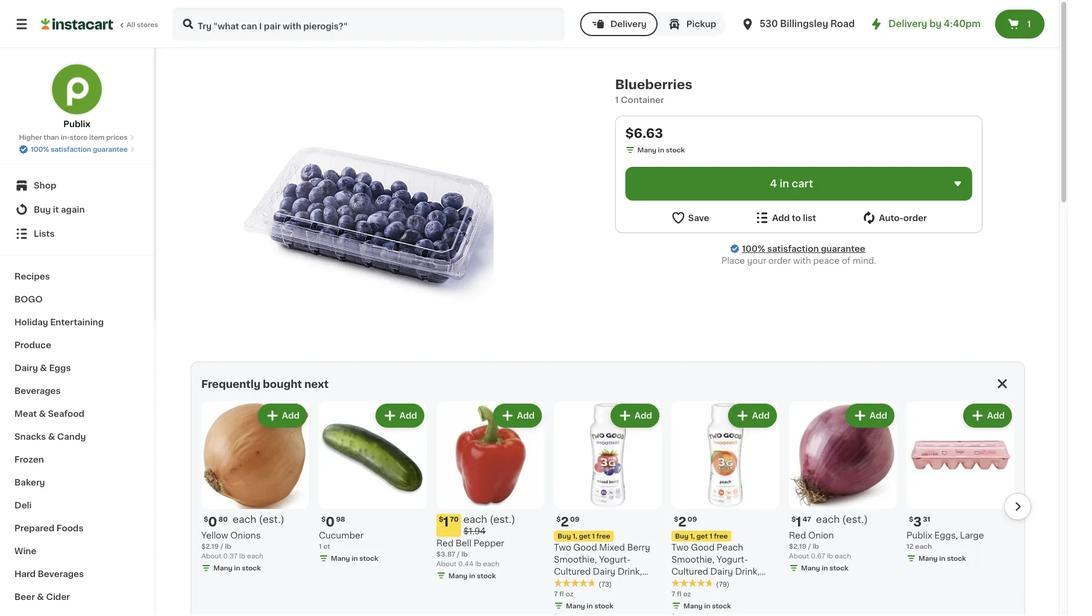 Task type: locate. For each thing, give the bounding box(es) containing it.
1 horizontal spatial delivery
[[889, 20, 928, 28]]

1
[[1028, 20, 1032, 28], [616, 96, 619, 104], [444, 516, 449, 529], [796, 516, 802, 529], [592, 534, 595, 540], [710, 534, 713, 540], [319, 544, 322, 550]]

each
[[233, 515, 257, 525], [464, 515, 488, 525], [817, 515, 840, 525], [916, 544, 933, 550], [247, 553, 264, 560], [835, 553, 852, 560], [483, 561, 500, 568]]

buy 1, get 1 free for mixed
[[558, 534, 611, 540]]

7 down two good mixed berry smoothie, yogurt- cultured dairy drink, less sugar
[[554, 591, 558, 598]]

1 oz from the left
[[566, 591, 574, 598]]

about for 0
[[201, 553, 222, 560]]

2 two from the left
[[672, 544, 689, 553]]

two right berry
[[672, 544, 689, 553]]

buy up two good peach smoothie, yogurt- cultured dairy drink, less sugar on the bottom right of page
[[676, 534, 689, 540]]

buy left it
[[34, 206, 51, 214]]

0 vertical spatial 100% satisfaction guarantee
[[31, 146, 128, 153]]

buy inside buy it again link
[[34, 206, 51, 214]]

get for peach
[[697, 534, 708, 540]]

1 horizontal spatial free
[[715, 534, 728, 540]]

dairy inside two good mixed berry smoothie, yogurt- cultured dairy drink, less sugar
[[593, 568, 616, 577]]

2 (est.) from the left
[[490, 515, 516, 525]]

yogurt- down peach
[[717, 556, 749, 565]]

$2.19 down $ 1 47
[[790, 544, 807, 550]]

7 add button from the left
[[965, 405, 1012, 427]]

100% satisfaction guarantee down store
[[31, 146, 128, 153]]

1 horizontal spatial order
[[904, 214, 928, 222]]

about inside yellow onions $2.19 / lb about 0.37 lb each
[[201, 553, 222, 560]]

about
[[201, 553, 222, 560], [790, 553, 810, 560], [437, 561, 457, 568]]

0 horizontal spatial publix
[[63, 120, 90, 128]]

wine link
[[7, 541, 147, 563]]

0 horizontal spatial 0
[[208, 516, 217, 529]]

1 horizontal spatial /
[[457, 551, 460, 558]]

free up mixed
[[597, 534, 611, 540]]

0 horizontal spatial oz
[[566, 591, 574, 598]]

7 fl oz down two good mixed berry smoothie, yogurt- cultured dairy drink, less sugar
[[554, 591, 574, 598]]

& for beer
[[37, 594, 44, 602]]

sugar down mixed
[[576, 580, 601, 589]]

delivery for delivery
[[611, 20, 647, 28]]

5 $ from the left
[[674, 517, 679, 523]]

1 horizontal spatial two
[[672, 544, 689, 553]]

7 product group from the left
[[907, 402, 1015, 566]]

free
[[597, 534, 611, 540], [715, 534, 728, 540]]

red
[[790, 532, 807, 541], [437, 540, 454, 548]]

1 horizontal spatial 100%
[[743, 245, 766, 253]]

fl for two good mixed berry smoothie, yogurt- cultured dairy drink, less sugar
[[560, 591, 564, 598]]

holiday entertaining link
[[7, 311, 147, 334]]

0 horizontal spatial (est.)
[[259, 515, 285, 525]]

each (est.) up onions
[[233, 515, 285, 525]]

(est.) up pepper at the bottom
[[490, 515, 516, 525]]

0 left 80
[[208, 516, 217, 529]]

1 drink, from the left
[[618, 568, 643, 577]]

0 horizontal spatial 7
[[554, 591, 558, 598]]

1 horizontal spatial fl
[[677, 591, 682, 598]]

in down 0.37
[[234, 566, 240, 572]]

2 each (est.) from the left
[[817, 515, 869, 525]]

2 free from the left
[[715, 534, 728, 540]]

recipes link
[[7, 265, 147, 288]]

good left mixed
[[574, 544, 597, 553]]

1 horizontal spatial red
[[790, 532, 807, 541]]

2 smoothie, from the left
[[672, 556, 715, 565]]

drink,
[[618, 568, 643, 577], [736, 568, 760, 577]]

guarantee inside button
[[93, 146, 128, 153]]

1 0 from the left
[[208, 516, 217, 529]]

1 horizontal spatial cultured
[[672, 568, 709, 577]]

about inside red onion $2.19 / lb about 0.67 lb each
[[790, 553, 810, 560]]

/ inside red onion $2.19 / lb about 0.67 lb each
[[809, 544, 812, 550]]

0 horizontal spatial buy 1, get 1 free
[[558, 534, 611, 540]]

0 vertical spatial guarantee
[[93, 146, 128, 153]]

1 inside cucumber 1 ct
[[319, 544, 322, 550]]

dairy up (79)
[[711, 568, 734, 577]]

1 vertical spatial publix
[[907, 532, 933, 541]]

product group
[[201, 402, 309, 576], [319, 402, 427, 566], [437, 402, 545, 584], [554, 402, 662, 616], [672, 402, 780, 616], [790, 402, 898, 576], [907, 402, 1015, 566]]

2 good from the left
[[691, 544, 715, 553]]

1 horizontal spatial (est.)
[[490, 515, 516, 525]]

100% satisfaction guarantee up with
[[743, 245, 866, 253]]

0 horizontal spatial buy
[[34, 206, 51, 214]]

100%
[[31, 146, 49, 153], [743, 245, 766, 253]]

& for meat
[[39, 410, 46, 419]]

2 horizontal spatial (est.)
[[843, 515, 869, 525]]

0 horizontal spatial get
[[579, 534, 591, 540]]

& for snacks
[[48, 433, 55, 442]]

1 horizontal spatial good
[[691, 544, 715, 553]]

2 2 from the left
[[679, 516, 687, 529]]

$ 2 09 for two good mixed berry smoothie, yogurt- cultured dairy drink, less sugar
[[557, 516, 580, 529]]

1 horizontal spatial $ 2 09
[[674, 516, 698, 529]]

sugar inside two good peach smoothie, yogurt- cultured dairy drink, less sugar
[[694, 580, 719, 589]]

snacks & candy link
[[7, 426, 147, 449]]

each up onions
[[233, 515, 257, 525]]

0 horizontal spatial fl
[[560, 591, 564, 598]]

2 oz from the left
[[684, 591, 692, 598]]

recipes
[[14, 273, 50, 281]]

$2.19 inside yellow onions $2.19 / lb about 0.37 lb each
[[201, 544, 219, 550]]

1 1, from the left
[[573, 534, 578, 540]]

(est.) for 1
[[843, 515, 869, 525]]

1 fl from the left
[[560, 591, 564, 598]]

1 horizontal spatial 7 fl oz
[[672, 591, 692, 598]]

/ inside $ 1 70 each (est.) $1.94 red bell pepper $3.87 / lb about 0.44 lb each
[[457, 551, 460, 558]]

each (est.)
[[233, 515, 285, 525], [817, 515, 869, 525]]

fl down two good peach smoothie, yogurt- cultured dairy drink, less sugar on the bottom right of page
[[677, 591, 682, 598]]

it
[[53, 206, 59, 214]]

produce
[[14, 341, 51, 350]]

2 7 from the left
[[672, 591, 676, 598]]

many in stock
[[638, 147, 685, 154], [331, 556, 379, 563], [919, 556, 967, 563], [214, 566, 261, 572], [802, 566, 849, 572], [449, 573, 496, 580], [566, 603, 614, 610], [684, 603, 732, 610]]

section containing 0
[[185, 362, 1032, 616]]

2 add button from the left
[[377, 405, 423, 427]]

many down publix eggs, large 12 each
[[919, 556, 938, 563]]

& inside snacks & candy link
[[48, 433, 55, 442]]

0 horizontal spatial 2
[[561, 516, 569, 529]]

2 1, from the left
[[691, 534, 695, 540]]

0 horizontal spatial 7 fl oz
[[554, 591, 574, 598]]

1 less from the left
[[554, 580, 574, 589]]

0 horizontal spatial each (est.)
[[233, 515, 285, 525]]

& right beer
[[37, 594, 44, 602]]

1 free from the left
[[597, 534, 611, 540]]

530 billingsley road button
[[741, 7, 855, 41]]

& inside the meat & seafood link
[[39, 410, 46, 419]]

publix up higher than in-store item prices link on the top
[[63, 120, 90, 128]]

09 up two good peach smoothie, yogurt- cultured dairy drink, less sugar on the bottom right of page
[[688, 517, 698, 523]]

about left 0.67
[[790, 553, 810, 560]]

1 horizontal spatial publix
[[907, 532, 933, 541]]

road
[[831, 20, 855, 28]]

0 vertical spatial publix
[[63, 120, 90, 128]]

1 add button from the left
[[259, 405, 306, 427]]

lb up 0.37
[[225, 544, 232, 550]]

red down $ 1 47
[[790, 532, 807, 541]]

$ 1 70 each (est.) $1.94 red bell pepper $3.87 / lb about 0.44 lb each
[[437, 515, 516, 568]]

red up the $3.87
[[437, 540, 454, 548]]

section
[[185, 362, 1032, 616]]

bakery
[[14, 479, 45, 487]]

many down 0.67
[[802, 566, 821, 572]]

0 horizontal spatial 1,
[[573, 534, 578, 540]]

buy 1, get 1 free
[[558, 534, 611, 540], [676, 534, 728, 540]]

1 $ from the left
[[204, 517, 208, 523]]

2 get from the left
[[697, 534, 708, 540]]

drink, inside two good peach smoothie, yogurt- cultured dairy drink, less sugar
[[736, 568, 760, 577]]

1 vertical spatial guarantee
[[822, 245, 866, 253]]

0 horizontal spatial yogurt-
[[600, 556, 631, 565]]

1 09 from the left
[[571, 517, 580, 523]]

each right 0.67
[[835, 553, 852, 560]]

2 horizontal spatial buy
[[676, 534, 689, 540]]

1 $ 2 09 from the left
[[557, 516, 580, 529]]

many in stock down publix eggs, large 12 each
[[919, 556, 967, 563]]

buy up two good mixed berry smoothie, yogurt- cultured dairy drink, less sugar
[[558, 534, 571, 540]]

buy for two good peach smoothie, yogurt- cultured dairy drink, less sugar
[[676, 534, 689, 540]]

0 horizontal spatial 100%
[[31, 146, 49, 153]]

1 vertical spatial satisfaction
[[768, 245, 819, 253]]

bakery link
[[7, 472, 147, 495]]

1 horizontal spatial 09
[[688, 517, 698, 523]]

0 horizontal spatial drink,
[[618, 568, 643, 577]]

0 horizontal spatial 09
[[571, 517, 580, 523]]

& inside the dairy & eggs link
[[40, 364, 47, 373]]

two
[[554, 544, 572, 553], [672, 544, 689, 553]]

satisfaction inside 100% satisfaction guarantee link
[[768, 245, 819, 253]]

2 $ 2 09 from the left
[[674, 516, 698, 529]]

auto-order
[[880, 214, 928, 222]]

0 horizontal spatial smoothie,
[[554, 556, 597, 565]]

smoothie, inside two good peach smoothie, yogurt- cultured dairy drink, less sugar
[[672, 556, 715, 565]]

publix link
[[50, 63, 103, 130]]

$ 2 09 up two good peach smoothie, yogurt- cultured dairy drink, less sugar on the bottom right of page
[[674, 516, 698, 529]]

pickup button
[[658, 12, 726, 36]]

1 horizontal spatial get
[[697, 534, 708, 540]]

meat
[[14, 410, 37, 419]]

2 yogurt- from the left
[[717, 556, 749, 565]]

★★★★★
[[554, 580, 597, 588], [554, 580, 597, 588], [672, 580, 714, 588], [672, 580, 714, 588]]

less left (73)
[[554, 580, 574, 589]]

yellow
[[201, 532, 228, 541]]

beverages up 'cider'
[[38, 571, 84, 579]]

get up two good peach smoothie, yogurt- cultured dairy drink, less sugar on the bottom right of page
[[697, 534, 708, 540]]

1 horizontal spatial 0
[[326, 516, 335, 529]]

6 $ from the left
[[792, 517, 796, 523]]

lb right the 0.44
[[476, 561, 482, 568]]

(est.) up red onion $2.19 / lb about 0.67 lb each
[[843, 515, 869, 525]]

2 cultured from the left
[[672, 568, 709, 577]]

yogurt- inside two good peach smoothie, yogurt- cultured dairy drink, less sugar
[[717, 556, 749, 565]]

hard beverages
[[14, 571, 84, 579]]

get up two good mixed berry smoothie, yogurt- cultured dairy drink, less sugar
[[579, 534, 591, 540]]

0 for $ 0 80
[[208, 516, 217, 529]]

many in stock down the 0.44
[[449, 573, 496, 580]]

1 7 from the left
[[554, 591, 558, 598]]

2 horizontal spatial dairy
[[711, 568, 734, 577]]

0 horizontal spatial red
[[437, 540, 454, 548]]

delivery inside button
[[611, 20, 647, 28]]

0 horizontal spatial guarantee
[[93, 146, 128, 153]]

3 (est.) from the left
[[843, 515, 869, 525]]

peach
[[717, 544, 744, 553]]

100% satisfaction guarantee
[[31, 146, 128, 153], [743, 245, 866, 253]]

2 up two good peach smoothie, yogurt- cultured dairy drink, less sugar on the bottom right of page
[[679, 516, 687, 529]]

1 product group from the left
[[201, 402, 309, 576]]

$2.19 inside red onion $2.19 / lb about 0.67 lb each
[[790, 544, 807, 550]]

1 horizontal spatial oz
[[684, 591, 692, 598]]

2 up two good mixed berry smoothie, yogurt- cultured dairy drink, less sugar
[[561, 516, 569, 529]]

(est.) inside the $1.47 each (estimated) element
[[843, 515, 869, 525]]

1 horizontal spatial about
[[437, 561, 457, 568]]

add button for cucumber
[[377, 405, 423, 427]]

cultured inside two good peach smoothie, yogurt- cultured dairy drink, less sugar
[[672, 568, 709, 577]]

1 two from the left
[[554, 544, 572, 553]]

oz down two good mixed berry smoothie, yogurt- cultured dairy drink, less sugar
[[566, 591, 574, 598]]

0 horizontal spatial 100% satisfaction guarantee
[[31, 146, 128, 153]]

/ for 1
[[809, 544, 812, 550]]

1 horizontal spatial buy
[[558, 534, 571, 540]]

each right the 12
[[916, 544, 933, 550]]

1, up two good peach smoothie, yogurt- cultured dairy drink, less sugar on the bottom right of page
[[691, 534, 695, 540]]

/ up 0.67
[[809, 544, 812, 550]]

by
[[930, 20, 942, 28]]

0 vertical spatial 100%
[[31, 146, 49, 153]]

in down 0.67
[[822, 566, 829, 572]]

less left (79)
[[672, 580, 692, 589]]

4 add button from the left
[[612, 405, 659, 427]]

2 for two good mixed berry smoothie, yogurt- cultured dairy drink, less sugar
[[561, 516, 569, 529]]

1 horizontal spatial 100% satisfaction guarantee
[[743, 245, 866, 253]]

1 horizontal spatial buy 1, get 1 free
[[676, 534, 728, 540]]

1 horizontal spatial sugar
[[694, 580, 719, 589]]

good left peach
[[691, 544, 715, 553]]

get
[[579, 534, 591, 540], [697, 534, 708, 540]]

seafood
[[48, 410, 84, 419]]

each (est.) inside the $1.47 each (estimated) element
[[817, 515, 869, 525]]

09 up two good mixed berry smoothie, yogurt- cultured dairy drink, less sugar
[[571, 517, 580, 523]]

free for peach
[[715, 534, 728, 540]]

0 horizontal spatial about
[[201, 553, 222, 560]]

1 horizontal spatial smoothie,
[[672, 556, 715, 565]]

delivery
[[889, 20, 928, 28], [611, 20, 647, 28]]

dairy
[[14, 364, 38, 373], [593, 568, 616, 577], [711, 568, 734, 577]]

drink, down berry
[[618, 568, 643, 577]]

2 0 from the left
[[326, 516, 335, 529]]

1 yogurt- from the left
[[600, 556, 631, 565]]

guarantee up of
[[822, 245, 866, 253]]

0 horizontal spatial delivery
[[611, 20, 647, 28]]

sugar down peach
[[694, 580, 719, 589]]

0 vertical spatial satisfaction
[[51, 146, 91, 153]]

1 $2.19 from the left
[[201, 544, 219, 550]]

lb
[[225, 544, 232, 550], [813, 544, 820, 550], [462, 551, 468, 558], [239, 553, 246, 560], [828, 553, 834, 560], [476, 561, 482, 568]]

guarantee down prices
[[93, 146, 128, 153]]

2 fl from the left
[[677, 591, 682, 598]]

& inside beer & cider link
[[37, 594, 44, 602]]

two good mixed berry smoothie, yogurt- cultured dairy drink, less sugar
[[554, 544, 651, 589]]

1 inside 1 button
[[1028, 20, 1032, 28]]

store
[[70, 134, 88, 141]]

each (est.) for 1
[[817, 515, 869, 525]]

7 down two good peach smoothie, yogurt- cultured dairy drink, less sugar on the bottom right of page
[[672, 591, 676, 598]]

1 get from the left
[[579, 534, 591, 540]]

7 fl oz down two good peach smoothie, yogurt- cultured dairy drink, less sugar on the bottom right of page
[[672, 591, 692, 598]]

/ inside yellow onions $2.19 / lb about 0.37 lb each
[[221, 544, 224, 550]]

1 horizontal spatial 7
[[672, 591, 676, 598]]

0 horizontal spatial $ 2 09
[[557, 516, 580, 529]]

next
[[305, 380, 329, 390]]

1 buy 1, get 1 free from the left
[[558, 534, 611, 540]]

in
[[659, 147, 665, 154], [780, 179, 790, 189], [352, 556, 358, 563], [940, 556, 946, 563], [234, 566, 240, 572], [822, 566, 829, 572], [470, 573, 476, 580], [587, 603, 593, 610], [705, 603, 711, 610]]

sugar inside two good mixed berry smoothie, yogurt- cultured dairy drink, less sugar
[[576, 580, 601, 589]]

lb right 0.67
[[828, 553, 834, 560]]

2 less from the left
[[672, 580, 692, 589]]

1 horizontal spatial less
[[672, 580, 692, 589]]

2 $2.19 from the left
[[790, 544, 807, 550]]

satisfaction down higher than in-store item prices
[[51, 146, 91, 153]]

free up peach
[[715, 534, 728, 540]]

1 horizontal spatial drink,
[[736, 568, 760, 577]]

2 horizontal spatial about
[[790, 553, 810, 560]]

98
[[336, 517, 345, 523]]

(est.) up onions
[[259, 515, 285, 525]]

$ inside $ 1 47
[[792, 517, 796, 523]]

& right meat
[[39, 410, 46, 419]]

in right 4
[[780, 179, 790, 189]]

1 horizontal spatial guarantee
[[822, 245, 866, 253]]

oz for less
[[566, 591, 574, 598]]

2 sugar from the left
[[694, 580, 719, 589]]

publix inside publix link
[[63, 120, 90, 128]]

1 horizontal spatial yogurt-
[[717, 556, 749, 565]]

100% satisfaction guarantee inside button
[[31, 146, 128, 153]]

7 fl oz for two good peach smoothie, yogurt- cultured dairy drink, less sugar
[[672, 591, 692, 598]]

1 2 from the left
[[561, 516, 569, 529]]

two left mixed
[[554, 544, 572, 553]]

2 drink, from the left
[[736, 568, 760, 577]]

(est.)
[[259, 515, 285, 525], [490, 515, 516, 525], [843, 515, 869, 525]]

each (est.) for 0
[[233, 515, 285, 525]]

hard
[[14, 571, 36, 579]]

2 $ from the left
[[322, 517, 326, 523]]

1 vertical spatial order
[[769, 257, 792, 265]]

2 product group from the left
[[319, 402, 427, 566]]

many down 0.37
[[214, 566, 233, 572]]

5 product group from the left
[[672, 402, 780, 616]]

satisfaction up place your order with peace of mind.
[[768, 245, 819, 253]]

fl down two good mixed berry smoothie, yogurt- cultured dairy drink, less sugar
[[560, 591, 564, 598]]

(est.) inside $0.80 each (estimated) element
[[259, 515, 285, 525]]

yogurt- down mixed
[[600, 556, 631, 565]]

0 horizontal spatial cultured
[[554, 568, 591, 577]]

2 7 fl oz from the left
[[672, 591, 692, 598]]

6 add button from the left
[[847, 405, 894, 427]]

2 horizontal spatial /
[[809, 544, 812, 550]]

$ 1 47
[[792, 516, 812, 529]]

mixed
[[600, 544, 625, 553]]

& left eggs
[[40, 364, 47, 373]]

eggs
[[49, 364, 71, 373]]

in down publix eggs, large 12 each
[[940, 556, 946, 563]]

1 (est.) from the left
[[259, 515, 285, 525]]

shop link
[[7, 174, 147, 198]]

(est.) for 0
[[259, 515, 285, 525]]

1 horizontal spatial $2.19
[[790, 544, 807, 550]]

good
[[574, 544, 597, 553], [691, 544, 715, 553]]

7 $ from the left
[[910, 517, 914, 523]]

(est.) inside $ 1 70 each (est.) $1.94 red bell pepper $3.87 / lb about 0.44 lb each
[[490, 515, 516, 525]]

1 7 fl oz from the left
[[554, 591, 574, 598]]

2 buy 1, get 1 free from the left
[[676, 534, 728, 540]]

red inside red onion $2.19 / lb about 0.67 lb each
[[790, 532, 807, 541]]

add button
[[259, 405, 306, 427], [377, 405, 423, 427], [495, 405, 541, 427], [612, 405, 659, 427], [730, 405, 776, 427], [847, 405, 894, 427], [965, 405, 1012, 427]]

drink, down peach
[[736, 568, 760, 577]]

3 $ from the left
[[439, 517, 444, 523]]

each down onions
[[247, 553, 264, 560]]

beverages link
[[7, 380, 147, 403]]

0 horizontal spatial $2.19
[[201, 544, 219, 550]]

1 each (est.) from the left
[[233, 515, 285, 525]]

yogurt-
[[600, 556, 631, 565], [717, 556, 749, 565]]

5 add button from the left
[[730, 405, 776, 427]]

1 smoothie, from the left
[[554, 556, 597, 565]]

0 vertical spatial order
[[904, 214, 928, 222]]

order inside button
[[904, 214, 928, 222]]

09
[[571, 517, 580, 523], [688, 517, 698, 523]]

None search field
[[173, 7, 565, 41]]

/ down bell at the bottom
[[457, 551, 460, 558]]

$2.19 down yellow
[[201, 544, 219, 550]]

1 good from the left
[[574, 544, 597, 553]]

1 cultured from the left
[[554, 568, 591, 577]]

0 left 98
[[326, 516, 335, 529]]

publix inside publix eggs, large 12 each
[[907, 532, 933, 541]]

2 09 from the left
[[688, 517, 698, 523]]

$1.47 each (estimated) element
[[790, 515, 898, 530]]

fl for two good peach smoothie, yogurt- cultured dairy drink, less sugar
[[677, 591, 682, 598]]

$ inside $ 1 70 each (est.) $1.94 red bell pepper $3.87 / lb about 0.44 lb each
[[439, 517, 444, 523]]

oz
[[566, 591, 574, 598], [684, 591, 692, 598]]

7 fl oz
[[554, 591, 574, 598], [672, 591, 692, 598]]

two inside two good mixed berry smoothie, yogurt- cultured dairy drink, less sugar
[[554, 544, 572, 553]]

each (est.) up onion
[[817, 515, 869, 525]]

1 horizontal spatial dairy
[[593, 568, 616, 577]]

good inside two good peach smoothie, yogurt- cultured dairy drink, less sugar
[[691, 544, 715, 553]]

100% down higher
[[31, 146, 49, 153]]

1 sugar from the left
[[576, 580, 601, 589]]

sugar
[[576, 580, 601, 589], [694, 580, 719, 589]]

0 horizontal spatial /
[[221, 544, 224, 550]]

& left candy
[[48, 433, 55, 442]]

cucumber
[[319, 532, 364, 541]]

$ 3 31
[[910, 516, 931, 529]]

1 horizontal spatial satisfaction
[[768, 245, 819, 253]]

0 horizontal spatial two
[[554, 544, 572, 553]]

4 $ from the left
[[557, 517, 561, 523]]

0 horizontal spatial satisfaction
[[51, 146, 91, 153]]

each up onion
[[817, 515, 840, 525]]

wine
[[14, 548, 36, 556]]

two inside two good peach smoothie, yogurt- cultured dairy drink, less sugar
[[672, 544, 689, 553]]

1 horizontal spatial each (est.)
[[817, 515, 869, 525]]

1 horizontal spatial 1,
[[691, 534, 695, 540]]

09 for two good peach smoothie, yogurt- cultured dairy drink, less sugar
[[688, 517, 698, 523]]

3 add button from the left
[[495, 405, 541, 427]]

beverages down dairy & eggs
[[14, 387, 61, 396]]

0 horizontal spatial sugar
[[576, 580, 601, 589]]

less inside two good mixed berry smoothie, yogurt- cultured dairy drink, less sugar
[[554, 580, 574, 589]]

many down two good mixed berry smoothie, yogurt- cultured dairy drink, less sugar
[[566, 603, 586, 610]]

item
[[89, 134, 105, 141]]

1, up two good mixed berry smoothie, yogurt- cultured dairy drink, less sugar
[[573, 534, 578, 540]]

eggs,
[[935, 532, 959, 541]]

1 vertical spatial 100%
[[743, 245, 766, 253]]

4 in cart field
[[626, 167, 973, 201]]

buy
[[34, 206, 51, 214], [558, 534, 571, 540], [676, 534, 689, 540]]

1 inside the $1.47 each (estimated) element
[[796, 516, 802, 529]]

2 for two good peach smoothie, yogurt- cultured dairy drink, less sugar
[[679, 516, 687, 529]]

100% inside button
[[31, 146, 49, 153]]

1 horizontal spatial 2
[[679, 516, 687, 529]]

red onion $2.19 / lb about 0.67 lb each
[[790, 532, 852, 560]]

buy 1, get 1 free for peach
[[676, 534, 728, 540]]

good inside two good mixed berry smoothie, yogurt- cultured dairy drink, less sugar
[[574, 544, 597, 553]]

0 horizontal spatial free
[[597, 534, 611, 540]]

about left 0.37
[[201, 553, 222, 560]]

buy 1, get 1 free up mixed
[[558, 534, 611, 540]]

order
[[904, 214, 928, 222], [769, 257, 792, 265]]

each (est.) inside $0.80 each (estimated) element
[[233, 515, 285, 525]]

0 horizontal spatial less
[[554, 580, 574, 589]]

/ up 0.37
[[221, 544, 224, 550]]

0 horizontal spatial good
[[574, 544, 597, 553]]

dairy down produce
[[14, 364, 38, 373]]



Task type: describe. For each thing, give the bounding box(es) containing it.
meat & seafood link
[[7, 403, 147, 426]]

/ for 0
[[221, 544, 224, 550]]

in-
[[61, 134, 70, 141]]

Search field
[[174, 8, 564, 40]]

buy it again link
[[7, 198, 147, 222]]

good for mixed
[[574, 544, 597, 553]]

add button for red onion
[[847, 405, 894, 427]]

large
[[961, 532, 985, 541]]

prepared foods
[[14, 525, 83, 533]]

than
[[44, 134, 59, 141]]

12
[[907, 544, 914, 550]]

in down cucumber 1 ct
[[352, 556, 358, 563]]

in down the 0.44
[[470, 573, 476, 580]]

$ 0 80
[[204, 516, 228, 529]]

product group containing 3
[[907, 402, 1015, 566]]

09 for two good mixed berry smoothie, yogurt- cultured dairy drink, less sugar
[[571, 517, 580, 523]]

foods
[[57, 525, 83, 533]]

cider
[[46, 594, 70, 602]]

each inside publix eggs, large 12 each
[[916, 544, 933, 550]]

0.67
[[812, 553, 826, 560]]

lb up 0.67
[[813, 544, 820, 550]]

in down two good mixed berry smoothie, yogurt- cultured dairy drink, less sugar
[[587, 603, 593, 610]]

pepper
[[474, 540, 505, 548]]

beer & cider
[[14, 594, 70, 602]]

list
[[804, 214, 817, 222]]

4
[[771, 179, 778, 189]]

deli link
[[7, 495, 147, 518]]

each inside yellow onions $2.19 / lb about 0.37 lb each
[[247, 553, 264, 560]]

dairy inside two good peach smoothie, yogurt- cultured dairy drink, less sugar
[[711, 568, 734, 577]]

many in stock down 0.37
[[214, 566, 261, 572]]

with
[[794, 257, 812, 265]]

entertaining
[[50, 319, 104, 327]]

in down two good peach smoothie, yogurt- cultured dairy drink, less sugar on the bottom right of page
[[705, 603, 711, 610]]

delivery by 4:40pm link
[[870, 17, 981, 31]]

red inside $ 1 70 each (est.) $1.94 red bell pepper $3.87 / lb about 0.44 lb each
[[437, 540, 454, 548]]

snacks
[[14, 433, 46, 442]]

3
[[914, 516, 922, 529]]

publix eggs, large 12 each
[[907, 532, 985, 550]]

$ inside "$ 3 31"
[[910, 517, 914, 523]]

beer
[[14, 594, 35, 602]]

0.44
[[459, 561, 474, 568]]

frequently
[[201, 380, 261, 390]]

many down two good peach smoothie, yogurt- cultured dairy drink, less sugar on the bottom right of page
[[684, 603, 703, 610]]

item carousel region
[[185, 397, 1032, 616]]

oz for sugar
[[684, 591, 692, 598]]

many down cucumber 1 ct
[[331, 556, 350, 563]]

lb right 0.37
[[239, 553, 246, 560]]

cucumber 1 ct
[[319, 532, 364, 550]]

4 product group from the left
[[554, 402, 662, 616]]

each up $1.94
[[464, 515, 488, 525]]

$ inside $ 0 80
[[204, 517, 208, 523]]

100% satisfaction guarantee link
[[743, 243, 866, 255]]

yellow onions $2.19 / lb about 0.37 lb each
[[201, 532, 264, 560]]

delivery for delivery by 4:40pm
[[889, 20, 928, 28]]

blueberries 1 container
[[616, 78, 693, 104]]

produce link
[[7, 334, 147, 357]]

$6.63
[[626, 127, 664, 140]]

6 product group from the left
[[790, 402, 898, 576]]

lists link
[[7, 222, 147, 246]]

$2.19 for 1
[[790, 544, 807, 550]]

80
[[219, 517, 228, 523]]

save
[[689, 214, 710, 222]]

save button
[[671, 211, 710, 226]]

of
[[842, 257, 851, 265]]

add inside button
[[773, 214, 790, 222]]

& for dairy
[[40, 364, 47, 373]]

dairy & eggs
[[14, 364, 71, 373]]

many in stock down $6.63
[[638, 147, 685, 154]]

1 inside blueberries 1 container
[[616, 96, 619, 104]]

$0.80 each (estimated) element
[[201, 515, 309, 530]]

about inside $ 1 70 each (est.) $1.94 red bell pepper $3.87 / lb about 0.44 lb each
[[437, 561, 457, 568]]

two good peach smoothie, yogurt- cultured dairy drink, less sugar
[[672, 544, 760, 589]]

instacart logo image
[[41, 17, 113, 31]]

$1.70 each (estimated) original price: $1.94 element
[[437, 515, 545, 538]]

4:40pm
[[944, 20, 981, 28]]

31
[[924, 517, 931, 523]]

7 for two good peach smoothie, yogurt- cultured dairy drink, less sugar
[[672, 591, 676, 598]]

beer & cider link
[[7, 586, 147, 609]]

$3.87
[[437, 551, 456, 558]]

100% satisfaction guarantee button
[[19, 142, 135, 154]]

free for mixed
[[597, 534, 611, 540]]

higher than in-store item prices link
[[19, 133, 135, 142]]

$ 0 98
[[322, 516, 345, 529]]

publix for publix eggs, large 12 each
[[907, 532, 933, 541]]

yogurt- inside two good mixed berry smoothie, yogurt- cultured dairy drink, less sugar
[[600, 556, 631, 565]]

1 vertical spatial 100% satisfaction guarantee
[[743, 245, 866, 253]]

bell
[[456, 540, 472, 548]]

add button for publix eggs, large
[[965, 405, 1012, 427]]

$ 2 09 for two good peach smoothie, yogurt- cultured dairy drink, less sugar
[[674, 516, 698, 529]]

0 vertical spatial beverages
[[14, 387, 61, 396]]

two for two good mixed berry smoothie, yogurt- cultured dairy drink, less sugar
[[554, 544, 572, 553]]

1 inside $ 1 70 each (est.) $1.94 red bell pepper $3.87 / lb about 0.44 lb each
[[444, 516, 449, 529]]

hard beverages link
[[7, 563, 147, 586]]

pickup
[[687, 20, 717, 28]]

in inside field
[[780, 179, 790, 189]]

prepared
[[14, 525, 54, 533]]

shop
[[34, 182, 56, 190]]

publix logo image
[[50, 63, 103, 116]]

cultured inside two good mixed berry smoothie, yogurt- cultured dairy drink, less sugar
[[554, 568, 591, 577]]

blueberries
[[616, 78, 693, 91]]

drink, inside two good mixed berry smoothie, yogurt- cultured dairy drink, less sugar
[[618, 568, 643, 577]]

frozen link
[[7, 449, 147, 472]]

delivery by 4:40pm
[[889, 20, 981, 28]]

get for mixed
[[579, 534, 591, 540]]

many down $6.63
[[638, 147, 657, 154]]

(79)
[[717, 582, 730, 588]]

your
[[748, 257, 767, 265]]

bogo link
[[7, 288, 147, 311]]

1, for two good mixed berry smoothie, yogurt- cultured dairy drink, less sugar
[[573, 534, 578, 540]]

lb up the 0.44
[[462, 551, 468, 558]]

add to list
[[773, 214, 817, 222]]

candy
[[57, 433, 86, 442]]

all
[[127, 21, 135, 28]]

place
[[722, 257, 746, 265]]

many in stock down cucumber 1 ct
[[331, 556, 379, 563]]

container
[[621, 96, 665, 104]]

two for two good peach smoothie, yogurt- cultured dairy drink, less sugar
[[672, 544, 689, 553]]

0 horizontal spatial order
[[769, 257, 792, 265]]

higher
[[19, 134, 42, 141]]

peace
[[814, 257, 840, 265]]

mind.
[[853, 257, 877, 265]]

deli
[[14, 502, 32, 510]]

each down pepper at the bottom
[[483, 561, 500, 568]]

1, for two good peach smoothie, yogurt- cultured dairy drink, less sugar
[[691, 534, 695, 540]]

billingsley
[[781, 20, 829, 28]]

4 in cart
[[771, 179, 814, 189]]

onion
[[809, 532, 835, 541]]

1 vertical spatial beverages
[[38, 571, 84, 579]]

many down the 0.44
[[449, 573, 468, 580]]

holiday entertaining
[[14, 319, 104, 327]]

add button for yellow onions
[[259, 405, 306, 427]]

buy for two good mixed berry smoothie, yogurt- cultured dairy drink, less sugar
[[558, 534, 571, 540]]

auto-order button
[[862, 211, 928, 226]]

frequently bought next
[[201, 380, 329, 390]]

satisfaction inside 100% satisfaction guarantee button
[[51, 146, 91, 153]]

3 product group from the left
[[437, 402, 545, 584]]

$1.94
[[464, 527, 486, 536]]

7 for two good mixed berry smoothie, yogurt- cultured dairy drink, less sugar
[[554, 591, 558, 598]]

smoothie, inside two good mixed berry smoothie, yogurt- cultured dairy drink, less sugar
[[554, 556, 597, 565]]

0 for $ 0 98
[[326, 516, 335, 529]]

meat & seafood
[[14, 410, 84, 419]]

place your order with peace of mind.
[[722, 257, 877, 265]]

prepared foods link
[[7, 518, 147, 541]]

lists
[[34, 230, 55, 238]]

add to list button
[[755, 211, 817, 226]]

$ inside the $ 0 98
[[322, 517, 326, 523]]

many in stock down 0.67
[[802, 566, 849, 572]]

add button for red bell pepper
[[495, 405, 541, 427]]

each inside the $1.47 each (estimated) element
[[817, 515, 840, 525]]

delivery button
[[581, 12, 658, 36]]

0.37
[[223, 553, 238, 560]]

again
[[61, 206, 85, 214]]

$2.19 for 0
[[201, 544, 219, 550]]

each inside $0.80 each (estimated) element
[[233, 515, 257, 525]]

service type group
[[581, 12, 726, 36]]

ct
[[324, 544, 331, 550]]

all stores
[[127, 21, 158, 28]]

each inside red onion $2.19 / lb about 0.67 lb each
[[835, 553, 852, 560]]

to
[[793, 214, 802, 222]]

good for peach
[[691, 544, 715, 553]]

less inside two good peach smoothie, yogurt- cultured dairy drink, less sugar
[[672, 580, 692, 589]]

many in stock down (79)
[[684, 603, 732, 610]]

publix for publix
[[63, 120, 90, 128]]

in down $6.63
[[659, 147, 665, 154]]

about for 1
[[790, 553, 810, 560]]

0 horizontal spatial dairy
[[14, 364, 38, 373]]

snacks & candy
[[14, 433, 86, 442]]

higher than in-store item prices
[[19, 134, 128, 141]]

many in stock down (73)
[[566, 603, 614, 610]]

7 fl oz for two good mixed berry smoothie, yogurt- cultured dairy drink, less sugar
[[554, 591, 574, 598]]

prices
[[106, 134, 128, 141]]

all stores link
[[41, 7, 159, 41]]

blueberries image
[[243, 87, 494, 338]]



Task type: vqa. For each thing, say whether or not it's contained in the screenshot.
0 Button
no



